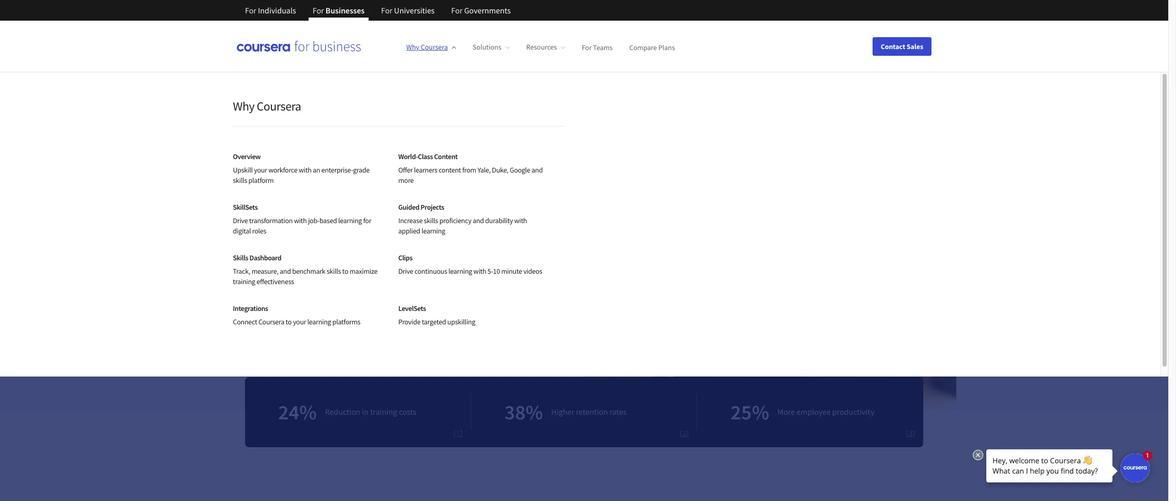 Task type: locate. For each thing, give the bounding box(es) containing it.
skillsets drive transformation with job-based learning for digital roles
[[233, 203, 372, 236]]

why down the universities
[[407, 43, 420, 52]]

[
[[454, 429, 456, 438], [680, 429, 683, 438], [907, 429, 909, 438]]

with inside skillsets drive transformation with job-based learning for digital roles
[[294, 216, 307, 226]]

to left maximize
[[342, 267, 348, 276]]

talent down you
[[381, 202, 400, 213]]

benchmark
[[292, 267, 326, 276]]

upskilling
[[245, 320, 280, 331]]

1 vertical spatial critical
[[357, 202, 379, 213]]

costs right in
[[399, 407, 417, 417]]

guided
[[399, 203, 420, 212]]

3 [ from the left
[[907, 429, 909, 438]]

businesses
[[326, 5, 365, 16]]

learning right "continuous"
[[449, 267, 472, 276]]

drive for drive continuous learning with 5-10 minute videos
[[399, 267, 414, 276]]

for left the universities
[[381, 5, 393, 16]]

compare plans
[[630, 43, 675, 52]]

resources
[[527, 43, 557, 52]]

grade
[[353, 166, 370, 175]]

1 horizontal spatial why
[[407, 43, 420, 52]]

contact
[[881, 42, 906, 51]]

1 ] from the left
[[460, 429, 463, 438]]

with up advance
[[340, 185, 355, 195]]

0 vertical spatial drive
[[233, 216, 248, 226]]

your inside overview upskill your workforce with an enterprise-grade skills platform
[[254, 166, 267, 175]]

drive
[[233, 216, 248, 226], [399, 267, 414, 276]]

2 vertical spatial training
[[370, 407, 397, 417]]

0 horizontal spatial [
[[454, 429, 456, 438]]

targeted
[[422, 318, 446, 327]]

minute
[[502, 267, 522, 276]]

0 vertical spatial content
[[439, 166, 461, 175]]

2 [ from the left
[[680, 429, 683, 438]]

training down track,
[[233, 277, 255, 287]]

yale,
[[478, 166, 491, 175]]

class
[[418, 152, 433, 161]]

for individuals
[[245, 5, 296, 16]]

[ 2 ]
[[680, 429, 689, 438]]

talent
[[322, 101, 401, 143], [381, 202, 400, 213]]

2 vertical spatial your
[[293, 318, 306, 327]]

3
[[909, 429, 913, 438]]

skills right benchmark
[[327, 267, 341, 276]]

your up platform
[[254, 166, 267, 175]]

quality
[[390, 220, 413, 231]]

for universities
[[381, 5, 435, 16]]

durability
[[486, 216, 513, 226]]

1 horizontal spatial ]
[[687, 429, 689, 438]]

1 horizontal spatial training
[[282, 220, 308, 231]]

you
[[383, 185, 396, 195]]

platform
[[249, 176, 274, 185]]

0 horizontal spatial content
[[356, 185, 382, 195]]

3 ] from the left
[[913, 429, 916, 438]]

1 horizontal spatial costs
[[399, 407, 417, 417]]

1 [ from the left
[[454, 429, 456, 438]]

2 horizontal spatial ]
[[913, 429, 916, 438]]

for teams link
[[582, 43, 613, 52]]

2 ] from the left
[[687, 429, 689, 438]]

for for businesses
[[313, 5, 324, 16]]

2 horizontal spatial [
[[907, 429, 909, 438]]

1 vertical spatial drive
[[399, 267, 414, 276]]

critical up for
[[357, 202, 379, 213]]

why
[[407, 43, 420, 52], [233, 98, 255, 114]]

world-
[[399, 152, 418, 161]]

with inside overview upskill your workforce with an enterprise-grade skills platform
[[299, 166, 312, 175]]

with left 5-
[[474, 267, 487, 276]]

your left 125
[[293, 318, 306, 327]]

videos
[[524, 267, 543, 276]]

for left the 'individuals'
[[245, 5, 257, 16]]

0 vertical spatial to
[[342, 267, 348, 276]]

1 horizontal spatial to
[[342, 267, 348, 276]]

[ for 38%
[[680, 429, 683, 438]]

learning down advance
[[338, 216, 362, 226]]

compare
[[630, 43, 657, 52]]

competitive
[[245, 134, 404, 176]]

1 vertical spatial why coursera
[[233, 98, 301, 114]]

learners
[[414, 166, 438, 175]]

1 horizontal spatial content
[[439, 166, 461, 175]]

0 vertical spatial costs
[[309, 220, 326, 231]]

1 vertical spatial training
[[233, 277, 255, 287]]

provide
[[399, 318, 421, 327]]

drive inside clips drive continuous learning with 5-10 minute videos
[[399, 267, 414, 276]]

your for workforce
[[254, 166, 267, 175]]

your inside make talent your competitive advantage
[[406, 101, 467, 143]]

with left an
[[299, 166, 312, 175]]

applied
[[399, 227, 420, 236]]

your
[[406, 101, 467, 143], [254, 166, 267, 175], [293, 318, 306, 327]]

integrations connect coursera to your learning platforms
[[233, 304, 361, 327]]

0 vertical spatial coursera
[[421, 43, 448, 52]]

1 horizontal spatial critical
[[357, 202, 379, 213]]

with inside guided projects increase skills proficiency and durability with applied learning
[[515, 216, 527, 226]]

track,
[[233, 267, 250, 276]]

contact sales
[[881, 42, 924, 51]]

to
[[342, 267, 348, 276], [286, 318, 292, 327]]

for businesses
[[313, 5, 365, 16]]

and right google
[[532, 166, 543, 175]]

critical
[[298, 185, 321, 195], [357, 202, 379, 213]]

why coursera
[[407, 43, 448, 52], [233, 98, 301, 114]]

0 vertical spatial why
[[407, 43, 420, 52]]

coursera for business image
[[237, 41, 361, 52]]

and inside skills dashboard track, measure, and benchmark skills to maximize training effectiveness
[[280, 267, 291, 276]]

content left you
[[356, 185, 382, 195]]

1
[[456, 429, 460, 438]]

drive up digital
[[233, 216, 248, 226]]

0 vertical spatial your
[[406, 101, 467, 143]]

0 horizontal spatial ]
[[460, 429, 463, 438]]

0 horizontal spatial drive
[[233, 216, 248, 226]]

more
[[778, 407, 795, 417]]

1 vertical spatial talent
[[381, 202, 400, 213]]

0 horizontal spatial why coursera
[[233, 98, 301, 114]]

talent up the grade
[[322, 101, 401, 143]]

] for 25%
[[913, 429, 916, 438]]

training
[[282, 220, 308, 231], [233, 277, 255, 287], [370, 407, 397, 417]]

skills down projects
[[424, 216, 438, 226]]

2 horizontal spatial training
[[370, 407, 397, 417]]

training down retain,
[[282, 220, 308, 231]]

critical up retain,
[[298, 185, 321, 195]]

your up the content
[[406, 101, 467, 143]]

1 vertical spatial to
[[286, 318, 292, 327]]

with right durability
[[515, 216, 527, 226]]

and up effectiveness
[[280, 267, 291, 276]]

costs down develop, retain, and advance critical talent
[[309, 220, 326, 231]]

skills up develop, retain, and advance critical talent
[[322, 185, 339, 195]]

learning down projects
[[422, 227, 445, 236]]

[ for 24%
[[454, 429, 456, 438]]

dashboard
[[250, 253, 282, 263]]

for
[[363, 216, 372, 226]]

skills down upskill
[[233, 176, 247, 185]]

125
[[320, 320, 332, 331]]

offer
[[399, 166, 413, 175]]

without
[[327, 220, 353, 231]]

for teams
[[582, 43, 613, 52]]

[ 3 ]
[[907, 429, 916, 438]]

1 horizontal spatial drive
[[399, 267, 414, 276]]

for left the businesses
[[313, 5, 324, 16]]

2 vertical spatial coursera
[[259, 318, 285, 327]]

[ for 25%
[[907, 429, 909, 438]]

for left governments
[[451, 5, 463, 16]]

1 vertical spatial content
[[356, 185, 382, 195]]

0 horizontal spatial to
[[286, 318, 292, 327]]

job-
[[308, 216, 320, 226]]

with
[[299, 166, 312, 175], [340, 185, 355, 195], [294, 216, 307, 226], [515, 216, 527, 226], [474, 267, 487, 276]]

develop, retain, and advance critical talent
[[260, 202, 400, 213]]

skills dashboard track, measure, and benchmark skills to maximize training effectiveness
[[233, 253, 378, 287]]

plans
[[659, 43, 675, 52]]

1 horizontal spatial your
[[293, 318, 306, 327]]

contact sales button
[[873, 37, 932, 56]]

connect
[[233, 318, 257, 327]]

with down retain,
[[294, 216, 307, 226]]

to left than
[[286, 318, 292, 327]]

and
[[532, 166, 543, 175], [313, 202, 326, 213], [473, 216, 484, 226], [280, 267, 291, 276]]

0 horizontal spatial why
[[233, 98, 255, 114]]

0 horizontal spatial your
[[254, 166, 267, 175]]

1 horizontal spatial why coursera
[[407, 43, 448, 52]]

your inside integrations connect coursera to your learning platforms
[[293, 318, 306, 327]]

0 vertical spatial talent
[[322, 101, 401, 143]]

for for individuals
[[245, 5, 257, 16]]

content down the content
[[439, 166, 461, 175]]

1 vertical spatial your
[[254, 166, 267, 175]]

employee
[[797, 407, 831, 417]]

drive down clips
[[399, 267, 414, 276]]

0 horizontal spatial training
[[233, 277, 255, 287]]

] for 24%
[[460, 429, 463, 438]]

and left durability
[[473, 216, 484, 226]]

costs
[[309, 220, 326, 231], [399, 407, 417, 417]]

more employee productivity
[[778, 407, 875, 417]]

learning left platforms
[[308, 318, 331, 327]]

and up job-
[[313, 202, 326, 213]]

why up overview
[[233, 98, 255, 114]]

0 horizontal spatial critical
[[298, 185, 321, 195]]

0 horizontal spatial costs
[[309, 220, 326, 231]]

employees?
[[334, 320, 375, 331]]

1 horizontal spatial [
[[680, 429, 683, 438]]

drive inside skillsets drive transformation with job-based learning for digital roles
[[233, 216, 248, 226]]

maximize
[[350, 267, 378, 276]]

can
[[397, 185, 409, 195]]

why coursera link
[[407, 43, 456, 52]]

2 horizontal spatial your
[[406, 101, 467, 143]]

content
[[439, 166, 461, 175], [356, 185, 382, 195]]

10
[[493, 267, 500, 276]]

for for universities
[[381, 5, 393, 16]]

training right in
[[370, 407, 397, 417]]

learning
[[338, 216, 362, 226], [422, 227, 445, 236], [449, 267, 472, 276], [308, 318, 331, 327]]



Task type: vqa. For each thing, say whether or not it's contained in the screenshot.


Task type: describe. For each thing, give the bounding box(es) containing it.
strengthen
[[260, 185, 297, 195]]

clips
[[399, 253, 413, 263]]

projects
[[421, 203, 444, 212]]

38%
[[505, 400, 543, 425]]

skillsets
[[233, 203, 258, 212]]

measure,
[[252, 267, 279, 276]]

compare plans link
[[630, 43, 675, 52]]

solutions
[[473, 43, 502, 52]]

more
[[399, 176, 414, 185]]

individuals
[[258, 5, 296, 16]]

drive for drive transformation with job-based learning for digital roles
[[233, 216, 248, 226]]

resources link
[[527, 43, 566, 52]]

to inside integrations connect coursera to your learning platforms
[[286, 318, 292, 327]]

1 vertical spatial coursera
[[257, 98, 301, 114]]

24%
[[278, 400, 317, 425]]

and inside guided projects increase skills proficiency and durability with applied learning
[[473, 216, 484, 226]]

based
[[320, 216, 337, 226]]

0 vertical spatial why coursera
[[407, 43, 448, 52]]

duke,
[[492, 166, 509, 175]]

] for 38%
[[687, 429, 689, 438]]

platforms
[[333, 318, 361, 327]]

for for governments
[[451, 5, 463, 16]]

talent inside make talent your competitive advantage
[[322, 101, 401, 143]]

higher retention rates
[[552, 407, 627, 417]]

coursera inside integrations connect coursera to your learning platforms
[[259, 318, 285, 327]]

0 vertical spatial critical
[[298, 185, 321, 195]]

with inside clips drive continuous learning with 5-10 minute videos
[[474, 267, 487, 276]]

trust
[[411, 185, 426, 195]]

teams
[[593, 43, 613, 52]]

levelsets
[[399, 304, 426, 313]]

transformation
[[249, 216, 293, 226]]

for left 'teams'
[[582, 43, 592, 52]]

upskill
[[233, 166, 253, 175]]

learning inside skillsets drive transformation with job-based learning for digital roles
[[338, 216, 362, 226]]

to inside skills dashboard track, measure, and benchmark skills to maximize training effectiveness
[[342, 267, 348, 276]]

increase
[[399, 216, 423, 226]]

skills inside overview upskill your workforce with an enterprise-grade skills platform
[[233, 176, 247, 185]]

learning inside guided projects increase skills proficiency and durability with applied learning
[[422, 227, 445, 236]]

reduction in training costs
[[325, 407, 417, 417]]

from
[[463, 166, 477, 175]]

roles
[[252, 227, 266, 236]]

advance
[[327, 202, 355, 213]]

lower training costs without sacrificing quality
[[260, 220, 413, 231]]

universities
[[394, 5, 435, 16]]

learning inside clips drive continuous learning with 5-10 minute videos
[[449, 267, 472, 276]]

sales
[[907, 42, 924, 51]]

an
[[313, 166, 320, 175]]

world-class content offer learners content from yale, duke, google and more
[[399, 152, 543, 185]]

your for competitive
[[406, 101, 467, 143]]

for governments
[[451, 5, 511, 16]]

retention
[[576, 407, 608, 417]]

and inside world-class content offer learners content from yale, duke, google and more
[[532, 166, 543, 175]]

levelsets provide targeted upskilling
[[399, 304, 476, 327]]

in
[[362, 407, 369, 417]]

strengthen critical skills with content you can trust
[[260, 185, 426, 195]]

sacrificing
[[355, 220, 389, 231]]

content inside world-class content offer learners content from yale, duke, google and more
[[439, 166, 461, 175]]

skills
[[233, 253, 248, 263]]

governments
[[464, 5, 511, 16]]

1 vertical spatial why
[[233, 98, 255, 114]]

0 vertical spatial training
[[282, 220, 308, 231]]

training inside skills dashboard track, measure, and benchmark skills to maximize training effectiveness
[[233, 277, 255, 287]]

clips drive continuous learning with 5-10 minute videos
[[399, 253, 543, 276]]

learning inside integrations connect coursera to your learning platforms
[[308, 318, 331, 327]]

skills inside skills dashboard track, measure, and benchmark skills to maximize training effectiveness
[[327, 267, 341, 276]]

effectiveness
[[257, 277, 294, 287]]

retain,
[[290, 202, 312, 213]]

skills inside guided projects increase skills proficiency and durability with applied learning
[[424, 216, 438, 226]]

than
[[302, 320, 318, 331]]

[ 1 ]
[[454, 429, 463, 438]]

overview upskill your workforce with an enterprise-grade skills platform
[[233, 152, 370, 185]]

develop,
[[260, 202, 289, 213]]

proficiency
[[440, 216, 472, 226]]

integrations
[[233, 304, 268, 313]]

reduction
[[325, 407, 361, 417]]

banner navigation
[[237, 0, 519, 28]]

enterprise-
[[322, 166, 353, 175]]

digital
[[233, 227, 251, 236]]

5-
[[488, 267, 493, 276]]

1 vertical spatial costs
[[399, 407, 417, 417]]

rates
[[610, 407, 627, 417]]

lower
[[260, 220, 280, 231]]

solutions link
[[473, 43, 510, 52]]

productivity
[[833, 407, 875, 417]]

make talent your competitive advantage
[[245, 101, 550, 176]]

fewer
[[281, 320, 301, 331]]

make
[[245, 101, 316, 143]]



